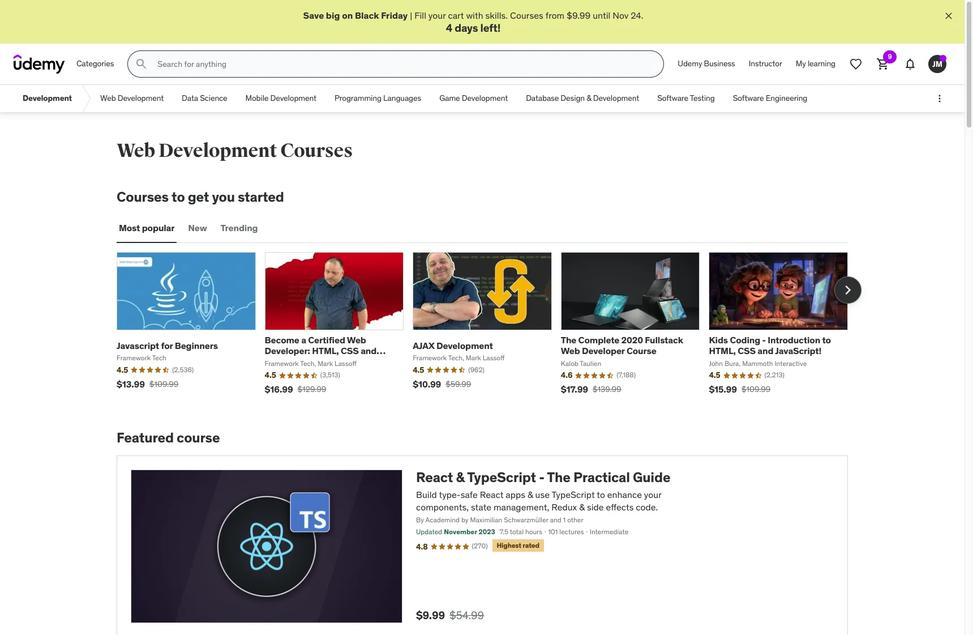 Task type: vqa. For each thing, say whether or not it's contained in the screenshot.
the leftmost Announcements
no



Task type: describe. For each thing, give the bounding box(es) containing it.
highest
[[497, 541, 522, 550]]

the inside the react & typescript - the practical guide build type-safe react apps & use typescript to enhance your components, state management, redux & side effects code. by academind by maximilian schwarzmüller and 1 other
[[547, 468, 571, 486]]

to inside the react & typescript - the practical guide build type-safe react apps & use typescript to enhance your components, state management, redux & side effects code. by academind by maximilian schwarzmüller and 1 other
[[597, 489, 606, 500]]

black
[[355, 10, 379, 21]]

my learning link
[[790, 51, 843, 78]]

science
[[200, 93, 228, 103]]

updated november 2023
[[416, 528, 496, 536]]

new
[[188, 222, 207, 234]]

development for web development
[[118, 93, 164, 103]]

& up safe
[[456, 468, 465, 486]]

more subcategory menu links image
[[935, 93, 946, 104]]

updated
[[416, 528, 443, 536]]

development right design
[[594, 93, 640, 103]]

left!
[[481, 21, 501, 35]]

a
[[302, 334, 306, 346]]

new button
[[186, 215, 209, 242]]

|
[[410, 10, 413, 21]]

you have alerts image
[[940, 55, 947, 62]]

development for web development courses
[[159, 139, 277, 163]]

react & typescript - the practical guide build type-safe react apps & use typescript to enhance your components, state management, redux & side effects code. by academind by maximilian schwarzmüller and 1 other
[[416, 468, 671, 524]]

7.5 total hours
[[500, 528, 543, 536]]

0 horizontal spatial $9.99
[[416, 608, 445, 622]]

$9.99 $54.99
[[416, 608, 484, 622]]

your inside the react & typescript - the practical guide build type-safe react apps & use typescript to enhance your components, state management, redux & side effects code. by academind by maximilian schwarzmüller and 1 other
[[645, 489, 662, 500]]

highest rated
[[497, 541, 540, 550]]

developer:
[[265, 345, 310, 357]]

- inside kids coding - introduction to html, css and javascript!
[[763, 334, 766, 346]]

the complete 2020 fullstack web developer course link
[[561, 334, 684, 357]]

2023
[[479, 528, 496, 536]]

intermediate
[[590, 528, 629, 536]]

software for software engineering
[[734, 93, 765, 103]]

udemy business link
[[672, 51, 743, 78]]

ajax development
[[413, 340, 493, 351]]

mobile development link
[[237, 85, 326, 112]]

udemy image
[[14, 54, 65, 74]]

side
[[587, 501, 604, 513]]

fullstack
[[645, 334, 684, 346]]

beginners
[[175, 340, 218, 351]]

1 horizontal spatial courses
[[281, 139, 353, 163]]

most popular button
[[117, 215, 177, 242]]

programming languages
[[335, 93, 422, 103]]

development down 'udemy' image
[[23, 93, 72, 103]]

course
[[627, 345, 657, 357]]

nov
[[613, 10, 629, 21]]

apps
[[506, 489, 526, 500]]

web inside "link"
[[100, 93, 116, 103]]

the inside the complete 2020 fullstack web developer course
[[561, 334, 577, 346]]

javascript for beginners link
[[117, 340, 218, 351]]

my learning
[[796, 59, 836, 69]]

css for -
[[738, 345, 756, 357]]

introduction
[[768, 334, 821, 346]]

24.
[[631, 10, 644, 21]]

with
[[466, 10, 484, 21]]

skills.
[[486, 10, 508, 21]]

lectures
[[560, 528, 584, 536]]

notifications image
[[904, 57, 918, 71]]

mobile
[[246, 93, 269, 103]]

academind
[[426, 516, 460, 524]]

submit search image
[[135, 57, 149, 71]]

categories button
[[70, 51, 121, 78]]

software engineering
[[734, 93, 808, 103]]

data science link
[[173, 85, 237, 112]]

languages
[[384, 93, 422, 103]]

to inside kids coding - introduction to html, css and javascript!
[[823, 334, 832, 346]]

redux
[[552, 501, 577, 513]]

javascript for beginners
[[117, 340, 218, 351]]

software engineering link
[[724, 85, 817, 112]]

html, for a
[[312, 345, 339, 357]]

coding
[[731, 334, 761, 346]]

carousel element
[[117, 252, 862, 403]]

4.8
[[416, 542, 428, 552]]

kids
[[710, 334, 729, 346]]

enhance
[[608, 489, 642, 500]]

game
[[440, 93, 460, 103]]

- inside the react & typescript - the practical guide build type-safe react apps & use typescript to enhance your components, state management, redux & side effects code. by academind by maximilian schwarzmüller and 1 other
[[539, 468, 545, 486]]

days
[[455, 21, 478, 35]]

javascript
[[265, 356, 309, 367]]

popular
[[142, 222, 175, 234]]

web development link
[[91, 85, 173, 112]]

programming languages link
[[326, 85, 431, 112]]

kids coding - introduction to html, css and javascript! link
[[710, 334, 832, 357]]

mobile development
[[246, 93, 317, 103]]

become
[[265, 334, 300, 346]]

trending button
[[218, 215, 260, 242]]

type-
[[439, 489, 461, 500]]

most
[[119, 222, 140, 234]]

save
[[303, 10, 324, 21]]

web inside become a certified web developer: html, css and javascript
[[347, 334, 366, 346]]

game development
[[440, 93, 508, 103]]

9
[[889, 52, 893, 61]]

november
[[444, 528, 478, 536]]

my
[[796, 59, 807, 69]]

software testing link
[[649, 85, 724, 112]]

web down web development "link"
[[117, 139, 155, 163]]

shopping cart with 9 items image
[[877, 57, 891, 71]]



Task type: locate. For each thing, give the bounding box(es) containing it.
development right mobile
[[271, 93, 317, 103]]

0 horizontal spatial software
[[658, 93, 689, 103]]

software down instructor link
[[734, 93, 765, 103]]

data
[[182, 93, 198, 103]]

typescript up the apps
[[468, 468, 537, 486]]

html, for coding
[[710, 345, 736, 357]]

0 horizontal spatial your
[[429, 10, 446, 21]]

7.5
[[500, 528, 509, 536]]

0 horizontal spatial html,
[[312, 345, 339, 357]]

effects
[[606, 501, 634, 513]]

your up code.
[[645, 489, 662, 500]]

started
[[238, 188, 284, 206]]

development for ajax development
[[437, 340, 493, 351]]

programming
[[335, 93, 382, 103]]

wishlist image
[[850, 57, 863, 71]]

1 vertical spatial typescript
[[552, 489, 595, 500]]

web right the arrow pointing to subcategory menu links icon
[[100, 93, 116, 103]]

development
[[23, 93, 72, 103], [118, 93, 164, 103], [271, 93, 317, 103], [462, 93, 508, 103], [594, 93, 640, 103], [159, 139, 277, 163], [437, 340, 493, 351]]

for
[[161, 340, 173, 351]]

web left developer at right bottom
[[561, 345, 581, 357]]

database design & development link
[[517, 85, 649, 112]]

until
[[593, 10, 611, 21]]

& left use
[[528, 489, 534, 500]]

kids coding - introduction to html, css and javascript!
[[710, 334, 832, 357]]

database design & development
[[526, 93, 640, 103]]

game development link
[[431, 85, 517, 112]]

javascript!
[[776, 345, 822, 357]]

get
[[188, 188, 209, 206]]

1 vertical spatial to
[[823, 334, 832, 346]]

css right a
[[341, 345, 359, 357]]

the left complete
[[561, 334, 577, 346]]

101
[[549, 528, 558, 536]]

arrow pointing to subcategory menu links image
[[81, 85, 91, 112]]

your inside save big on black friday | fill your cart with skills. courses from $9.99 until nov 24. 4 days left!
[[429, 10, 446, 21]]

udemy
[[678, 59, 703, 69]]

1 horizontal spatial $9.99
[[567, 10, 591, 21]]

1 vertical spatial react
[[480, 489, 504, 500]]

development right game
[[462, 93, 508, 103]]

1 horizontal spatial react
[[480, 489, 504, 500]]

from
[[546, 10, 565, 21]]

featured course
[[117, 429, 220, 446]]

development inside "link"
[[118, 93, 164, 103]]

9 link
[[870, 51, 897, 78]]

to
[[172, 188, 185, 206], [823, 334, 832, 346], [597, 489, 606, 500]]

on
[[342, 10, 353, 21]]

engineering
[[766, 93, 808, 103]]

database
[[526, 93, 559, 103]]

1 vertical spatial -
[[539, 468, 545, 486]]

and for introduction
[[758, 345, 774, 357]]

1 css from the left
[[341, 345, 359, 357]]

development for game development
[[462, 93, 508, 103]]

the up use
[[547, 468, 571, 486]]

ajax
[[413, 340, 435, 351]]

2 css from the left
[[738, 345, 756, 357]]

1 software from the left
[[658, 93, 689, 103]]

react
[[416, 468, 453, 486], [480, 489, 504, 500]]

business
[[705, 59, 736, 69]]

$9.99 left until at the right top
[[567, 10, 591, 21]]

development down submit search image
[[118, 93, 164, 103]]

courses inside save big on black friday | fill your cart with skills. courses from $9.99 until nov 24. 4 days left!
[[510, 10, 544, 21]]

development inside carousel element
[[437, 340, 493, 351]]

101 lectures
[[549, 528, 584, 536]]

0 vertical spatial typescript
[[468, 468, 537, 486]]

web development courses
[[117, 139, 353, 163]]

- right coding
[[763, 334, 766, 346]]

1 vertical spatial your
[[645, 489, 662, 500]]

maximilian
[[470, 516, 503, 524]]

2 horizontal spatial courses
[[510, 10, 544, 21]]

cart
[[448, 10, 464, 21]]

0 horizontal spatial react
[[416, 468, 453, 486]]

become a certified web developer: html, css and javascript link
[[265, 334, 386, 367]]

0 vertical spatial -
[[763, 334, 766, 346]]

1 horizontal spatial to
[[597, 489, 606, 500]]

1 vertical spatial courses
[[281, 139, 353, 163]]

0 horizontal spatial and
[[361, 345, 377, 357]]

2 software from the left
[[734, 93, 765, 103]]

categories
[[76, 59, 114, 69]]

guide
[[633, 468, 671, 486]]

and inside the react & typescript - the practical guide build type-safe react apps & use typescript to enhance your components, state management, redux & side effects code. by academind by maximilian schwarzmüller and 1 other
[[550, 516, 562, 524]]

2 horizontal spatial and
[[758, 345, 774, 357]]

1 horizontal spatial software
[[734, 93, 765, 103]]

developer
[[582, 345, 625, 357]]

1 horizontal spatial -
[[763, 334, 766, 346]]

css right kids
[[738, 345, 756, 357]]

your right fill
[[429, 10, 446, 21]]

& right design
[[587, 93, 592, 103]]

0 vertical spatial courses
[[510, 10, 544, 21]]

data science
[[182, 93, 228, 103]]

0 horizontal spatial courses
[[117, 188, 169, 206]]

schwarzmüller
[[504, 516, 549, 524]]

1 html, from the left
[[312, 345, 339, 357]]

1 horizontal spatial and
[[550, 516, 562, 524]]

css for certified
[[341, 345, 359, 357]]

html, inside kids coding - introduction to html, css and javascript!
[[710, 345, 736, 357]]

learning
[[808, 59, 836, 69]]

react up state at the bottom of page
[[480, 489, 504, 500]]

$54.99
[[450, 608, 484, 622]]

javascript
[[117, 340, 159, 351]]

2 html, from the left
[[710, 345, 736, 357]]

design
[[561, 93, 585, 103]]

certified
[[308, 334, 345, 346]]

next image
[[840, 281, 858, 299]]

close image
[[944, 10, 955, 22]]

Search for anything text field
[[155, 54, 651, 74]]

$9.99 left $54.99
[[416, 608, 445, 622]]

0 vertical spatial your
[[429, 10, 446, 21]]

courses to get you started
[[117, 188, 284, 206]]

development for mobile development
[[271, 93, 317, 103]]

$9.99 inside save big on black friday | fill your cart with skills. courses from $9.99 until nov 24. 4 days left!
[[567, 10, 591, 21]]

0 horizontal spatial css
[[341, 345, 359, 357]]

$9.99
[[567, 10, 591, 21], [416, 608, 445, 622]]

css inside become a certified web developer: html, css and javascript
[[341, 345, 359, 357]]

web development
[[100, 93, 164, 103]]

software for software testing
[[658, 93, 689, 103]]

to right the javascript!
[[823, 334, 832, 346]]

safe
[[461, 489, 478, 500]]

save big on black friday | fill your cart with skills. courses from $9.99 until nov 24. 4 days left!
[[303, 10, 644, 35]]

and left 1
[[550, 516, 562, 524]]

typescript up redux
[[552, 489, 595, 500]]

udemy business
[[678, 59, 736, 69]]

to up the side
[[597, 489, 606, 500]]

featured
[[117, 429, 174, 446]]

1 horizontal spatial your
[[645, 489, 662, 500]]

friday
[[381, 10, 408, 21]]

css inside kids coding - introduction to html, css and javascript!
[[738, 345, 756, 357]]

to left get
[[172, 188, 185, 206]]

development link
[[14, 85, 81, 112]]

0 horizontal spatial -
[[539, 468, 545, 486]]

- up use
[[539, 468, 545, 486]]

1 vertical spatial $9.99
[[416, 608, 445, 622]]

instructor link
[[743, 51, 790, 78]]

instructor
[[749, 59, 783, 69]]

1 horizontal spatial typescript
[[552, 489, 595, 500]]

html, inside become a certified web developer: html, css and javascript
[[312, 345, 339, 357]]

and inside become a certified web developer: html, css and javascript
[[361, 345, 377, 357]]

and right 'certified'
[[361, 345, 377, 357]]

use
[[536, 489, 550, 500]]

hours
[[526, 528, 543, 536]]

web inside the complete 2020 fullstack web developer course
[[561, 345, 581, 357]]

other
[[568, 516, 584, 524]]

and
[[361, 345, 377, 357], [758, 345, 774, 357], [550, 516, 562, 524]]

0 horizontal spatial typescript
[[468, 468, 537, 486]]

and left the javascript!
[[758, 345, 774, 357]]

development right ajax
[[437, 340, 493, 351]]

& left the side
[[580, 501, 585, 513]]

0 vertical spatial to
[[172, 188, 185, 206]]

1 horizontal spatial html,
[[710, 345, 736, 357]]

2 vertical spatial to
[[597, 489, 606, 500]]

management,
[[494, 501, 550, 513]]

0 vertical spatial react
[[416, 468, 453, 486]]

most popular
[[119, 222, 175, 234]]

jm
[[933, 59, 943, 69]]

2 horizontal spatial to
[[823, 334, 832, 346]]

complete
[[579, 334, 620, 346]]

0 vertical spatial $9.99
[[567, 10, 591, 21]]

-
[[763, 334, 766, 346], [539, 468, 545, 486]]

software testing
[[658, 93, 715, 103]]

code.
[[636, 501, 659, 513]]

development up you
[[159, 139, 277, 163]]

react up build
[[416, 468, 453, 486]]

0 horizontal spatial to
[[172, 188, 185, 206]]

2 vertical spatial courses
[[117, 188, 169, 206]]

4
[[446, 21, 453, 35]]

web right 'certified'
[[347, 334, 366, 346]]

course
[[177, 429, 220, 446]]

1 vertical spatial the
[[547, 468, 571, 486]]

1 horizontal spatial css
[[738, 345, 756, 357]]

and for web
[[361, 345, 377, 357]]

software left testing
[[658, 93, 689, 103]]

0 vertical spatial the
[[561, 334, 577, 346]]

and inside kids coding - introduction to html, css and javascript!
[[758, 345, 774, 357]]

practical
[[574, 468, 630, 486]]

by
[[462, 516, 469, 524]]

big
[[326, 10, 340, 21]]



